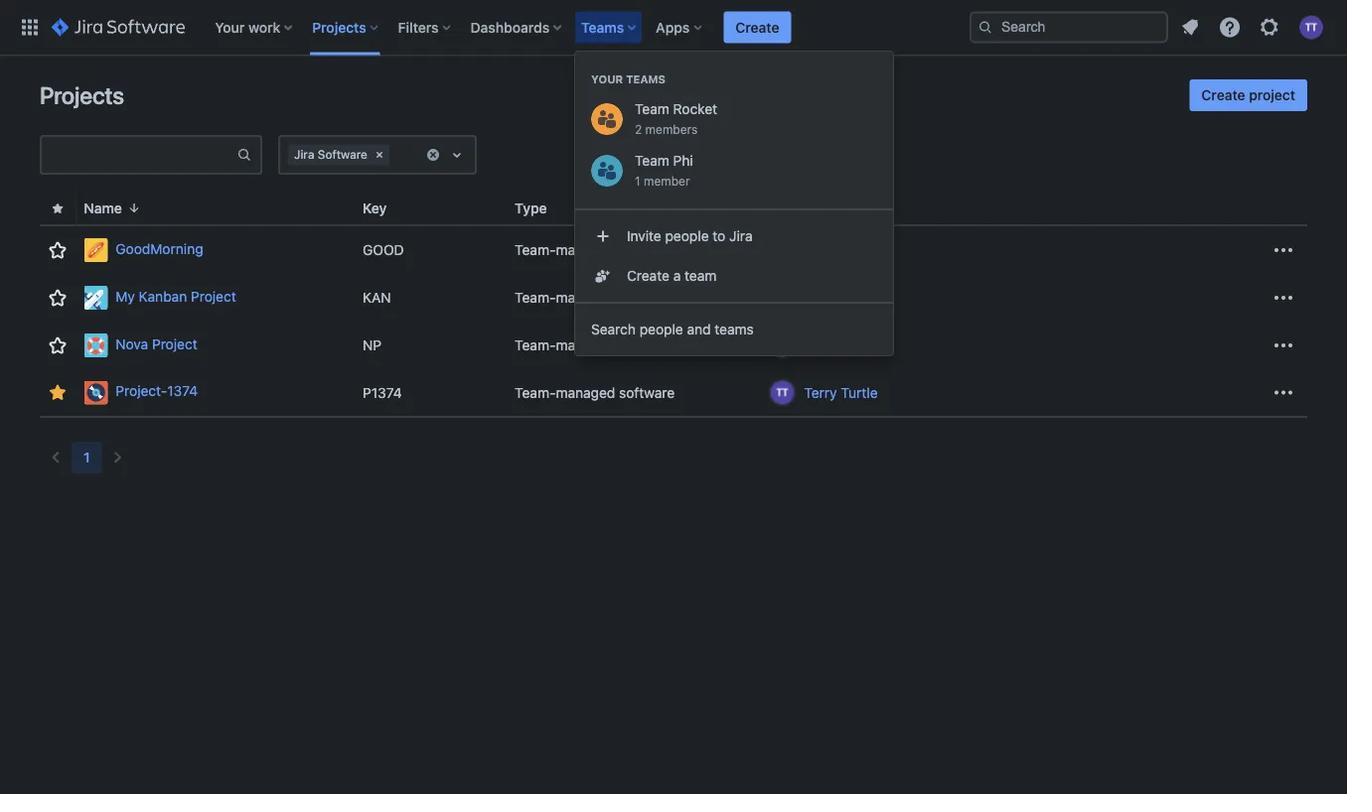 Task type: describe. For each thing, give the bounding box(es) containing it.
team-managed software for kan
[[515, 290, 675, 306]]

appswitcher icon image
[[18, 15, 42, 39]]

software for p1374
[[619, 385, 675, 401]]

turtle
[[841, 385, 878, 401]]

dashboards button
[[465, 11, 570, 43]]

notifications image
[[1178, 15, 1202, 39]]

kan
[[363, 290, 391, 306]]

your for your teams
[[591, 73, 623, 86]]

jira software
[[294, 148, 368, 161]]

1 vertical spatial project
[[152, 336, 197, 352]]

help image
[[1218, 15, 1242, 39]]

banner containing your work
[[0, 0, 1347, 56]]

star goodmorning image
[[46, 238, 70, 262]]

managed for good
[[556, 242, 615, 258]]

create a team button
[[575, 256, 893, 296]]

nova project
[[116, 336, 197, 352]]

name button
[[76, 197, 150, 220]]

nova project link
[[84, 334, 347, 358]]

clear image
[[425, 147, 441, 163]]

teams inside group
[[626, 73, 666, 86]]

projects inside projects popup button
[[312, 19, 366, 35]]

project-1374 link
[[84, 381, 347, 405]]

group containing invite people to jira
[[575, 209, 893, 302]]

and
[[687, 321, 711, 338]]

team-managed software for np
[[515, 337, 675, 354]]

key
[[363, 200, 387, 217]]

invite people to jira
[[627, 228, 753, 244]]

team phi 1 member
[[635, 153, 693, 188]]

team-managed software for good
[[515, 242, 675, 258]]

1374
[[167, 383, 198, 400]]

type
[[515, 200, 547, 217]]

teams
[[715, 321, 754, 338]]

your work
[[215, 19, 280, 35]]

project
[[1249, 87, 1296, 103]]

create button
[[724, 11, 791, 43]]

team- for p1374
[[515, 385, 556, 401]]

team-managed software for p1374
[[515, 385, 675, 401]]

managed for p1374
[[556, 385, 615, 401]]

open image
[[445, 143, 469, 167]]

team phi image
[[591, 155, 623, 187]]

create project
[[1202, 87, 1296, 103]]

star my kanban project image
[[46, 286, 70, 310]]

your teams
[[591, 73, 666, 86]]

jira inside invite people to jira button
[[729, 228, 753, 244]]

p1374
[[363, 385, 402, 401]]

next image
[[106, 446, 130, 470]]

people for search
[[640, 321, 683, 338]]

terry turtle link
[[804, 383, 878, 403]]

software for good
[[619, 242, 675, 258]]

search people and teams
[[591, 321, 754, 338]]

1 more image from the top
[[1272, 286, 1296, 310]]

1 inside button
[[83, 450, 90, 466]]

Search field
[[970, 11, 1169, 43]]

0 vertical spatial project
[[191, 288, 236, 305]]

create for create
[[736, 19, 780, 35]]

name
[[84, 200, 122, 217]]

invite people to jira image
[[591, 225, 615, 248]]

member
[[644, 174, 690, 188]]

your profile and settings image
[[1300, 15, 1324, 39]]

primary element
[[12, 0, 970, 55]]

goodmorning
[[116, 241, 203, 257]]

create for create a team
[[627, 268, 670, 284]]



Task type: vqa. For each thing, say whether or not it's contained in the screenshot.
2023 to the right
no



Task type: locate. For each thing, give the bounding box(es) containing it.
teams inside popup button
[[581, 19, 624, 35]]

1 vertical spatial jira
[[729, 228, 753, 244]]

group
[[575, 209, 893, 302]]

people left to at top
[[665, 228, 709, 244]]

team inside the team phi 1 member
[[635, 153, 670, 169]]

1
[[635, 174, 640, 188], [83, 450, 90, 466]]

3 team- from the top
[[515, 337, 556, 354]]

create left project
[[1202, 87, 1246, 103]]

2 more image from the top
[[1272, 381, 1296, 405]]

invite
[[627, 228, 662, 244]]

0 vertical spatial jira
[[294, 148, 314, 161]]

create
[[736, 19, 780, 35], [1202, 87, 1246, 103], [627, 268, 670, 284]]

projects button
[[306, 11, 386, 43]]

3 managed from the top
[[556, 337, 615, 354]]

0 vertical spatial your
[[215, 19, 245, 35]]

1 vertical spatial projects
[[40, 81, 124, 109]]

1 vertical spatial your
[[591, 73, 623, 86]]

1 vertical spatial 1
[[83, 450, 90, 466]]

create left a
[[627, 268, 670, 284]]

create for create project
[[1202, 87, 1246, 103]]

team-
[[515, 242, 556, 258], [515, 290, 556, 306], [515, 337, 556, 354], [515, 385, 556, 401]]

your inside popup button
[[215, 19, 245, 35]]

software left "and"
[[619, 337, 675, 354]]

my kanban project link
[[84, 286, 347, 310]]

1 vertical spatial team
[[635, 153, 670, 169]]

np
[[363, 337, 382, 354]]

2 horizontal spatial create
[[1202, 87, 1246, 103]]

goodmorning link
[[84, 238, 347, 262]]

team inside team rocket 2 members
[[635, 101, 670, 117]]

1 vertical spatial teams
[[626, 73, 666, 86]]

team- for kan
[[515, 290, 556, 306]]

software down the create a team
[[619, 290, 675, 306]]

team for team rocket
[[635, 101, 670, 117]]

0 horizontal spatial jira
[[294, 148, 314, 161]]

kanban
[[139, 288, 187, 305]]

project
[[191, 288, 236, 305], [152, 336, 197, 352]]

1 horizontal spatial 1
[[635, 174, 640, 188]]

team rocket image
[[591, 103, 623, 135]]

0 vertical spatial team
[[635, 101, 670, 117]]

software up the create a team
[[619, 242, 675, 258]]

3 team-managed software from the top
[[515, 337, 675, 354]]

more image
[[1272, 238, 1296, 262], [1272, 334, 1296, 358]]

a
[[673, 268, 681, 284]]

settings image
[[1258, 15, 1282, 39]]

2 team from the top
[[635, 153, 670, 169]]

people for invite
[[665, 228, 709, 244]]

managed for kan
[[556, 290, 615, 306]]

0 horizontal spatial 1
[[83, 450, 90, 466]]

managed for np
[[556, 337, 615, 354]]

2
[[635, 122, 642, 136]]

your for your work
[[215, 19, 245, 35]]

0 vertical spatial more image
[[1272, 238, 1296, 262]]

1 inside the team phi 1 member
[[635, 174, 640, 188]]

jira
[[294, 148, 314, 161], [729, 228, 753, 244]]

lead
[[768, 200, 800, 217]]

software for np
[[619, 337, 675, 354]]

your left the work on the left top of page
[[215, 19, 245, 35]]

0 horizontal spatial create
[[627, 268, 670, 284]]

team for team phi
[[635, 153, 670, 169]]

people inside button
[[640, 321, 683, 338]]

filters
[[398, 19, 439, 35]]

0 horizontal spatial your
[[215, 19, 245, 35]]

1 horizontal spatial teams
[[626, 73, 666, 86]]

3 software from the top
[[619, 337, 675, 354]]

team rocket 2 members
[[635, 101, 718, 136]]

filters button
[[392, 11, 459, 43]]

4 team-managed software from the top
[[515, 385, 675, 401]]

software
[[318, 148, 368, 161]]

team up member
[[635, 153, 670, 169]]

star project-1374 image
[[46, 381, 70, 405]]

2 software from the top
[[619, 290, 675, 306]]

1 team- from the top
[[515, 242, 556, 258]]

0 vertical spatial create
[[736, 19, 780, 35]]

1 left member
[[635, 174, 640, 188]]

4 software from the top
[[619, 385, 675, 401]]

2 team- from the top
[[515, 290, 556, 306]]

0 horizontal spatial projects
[[40, 81, 124, 109]]

create a team
[[627, 268, 717, 284]]

team up 2 at top
[[635, 101, 670, 117]]

project-
[[116, 383, 167, 400]]

project-1374
[[116, 383, 198, 400]]

your up team rocket image
[[591, 73, 623, 86]]

your teams group
[[575, 52, 893, 203]]

1 team from the top
[[635, 101, 670, 117]]

1 horizontal spatial jira
[[729, 228, 753, 244]]

create inside primary element
[[736, 19, 780, 35]]

1 team-managed software from the top
[[515, 242, 675, 258]]

1 horizontal spatial create
[[736, 19, 780, 35]]

invite people to jira button
[[575, 217, 893, 256]]

jira left software
[[294, 148, 314, 161]]

None text field
[[42, 141, 236, 169], [393, 145, 397, 165], [42, 141, 236, 169], [393, 145, 397, 165]]

2 team-managed software from the top
[[515, 290, 675, 306]]

banner
[[0, 0, 1347, 56]]

1 managed from the top
[[556, 242, 615, 258]]

software down search people and teams
[[619, 385, 675, 401]]

clear image
[[372, 147, 387, 163]]

create right apps dropdown button
[[736, 19, 780, 35]]

search people and teams button
[[575, 310, 893, 350]]

team-managed software
[[515, 242, 675, 258], [515, 290, 675, 306], [515, 337, 675, 354], [515, 385, 675, 401]]

1 vertical spatial people
[[640, 321, 683, 338]]

2 more image from the top
[[1272, 334, 1296, 358]]

to
[[713, 228, 726, 244]]

team- for good
[[515, 242, 556, 258]]

your work button
[[209, 11, 300, 43]]

managed
[[556, 242, 615, 258], [556, 290, 615, 306], [556, 337, 615, 354], [556, 385, 615, 401]]

2 vertical spatial create
[[627, 268, 670, 284]]

projects right the work on the left top of page
[[312, 19, 366, 35]]

1 right the previous icon
[[83, 450, 90, 466]]

search
[[591, 321, 636, 338]]

software
[[619, 242, 675, 258], [619, 290, 675, 306], [619, 337, 675, 354], [619, 385, 675, 401]]

project right nova
[[152, 336, 197, 352]]

2 managed from the top
[[556, 290, 615, 306]]

people
[[665, 228, 709, 244], [640, 321, 683, 338]]

1 vertical spatial create
[[1202, 87, 1246, 103]]

terry turtle
[[804, 385, 878, 401]]

1 software from the top
[[619, 242, 675, 258]]

1 button
[[72, 442, 102, 474]]

0 vertical spatial 1
[[635, 174, 640, 188]]

my
[[116, 288, 135, 305]]

key button
[[355, 197, 411, 220]]

nova
[[116, 336, 148, 352]]

0 vertical spatial more image
[[1272, 286, 1296, 310]]

my kanban project
[[116, 288, 236, 305]]

your
[[215, 19, 245, 35], [591, 73, 623, 86]]

your inside group
[[591, 73, 623, 86]]

software for kan
[[619, 290, 675, 306]]

phi
[[673, 153, 693, 169]]

team
[[635, 101, 670, 117], [635, 153, 670, 169]]

apps
[[656, 19, 690, 35]]

0 vertical spatial people
[[665, 228, 709, 244]]

work
[[248, 19, 280, 35]]

teams up your teams at the left top of page
[[581, 19, 624, 35]]

previous image
[[44, 446, 68, 470]]

people inside button
[[665, 228, 709, 244]]

create inside group
[[627, 268, 670, 284]]

good
[[363, 242, 404, 258]]

lead button
[[761, 197, 824, 220]]

1 horizontal spatial projects
[[312, 19, 366, 35]]

1 vertical spatial more image
[[1272, 381, 1296, 405]]

0 horizontal spatial teams
[[581, 19, 624, 35]]

members
[[646, 122, 698, 136]]

teams up team rocket 2 members
[[626, 73, 666, 86]]

dashboards
[[471, 19, 550, 35]]

teams button
[[575, 11, 644, 43]]

teams
[[581, 19, 624, 35], [626, 73, 666, 86]]

jira software image
[[52, 15, 185, 39], [52, 15, 185, 39]]

project down goodmorning link at the top of the page
[[191, 288, 236, 305]]

create project button
[[1190, 79, 1308, 111]]

more image
[[1272, 286, 1296, 310], [1272, 381, 1296, 405]]

search image
[[978, 19, 994, 35]]

0 vertical spatial teams
[[581, 19, 624, 35]]

star nova project image
[[46, 334, 70, 358]]

apps button
[[650, 11, 710, 43]]

0 vertical spatial projects
[[312, 19, 366, 35]]

1 vertical spatial more image
[[1272, 334, 1296, 358]]

projects
[[312, 19, 366, 35], [40, 81, 124, 109]]

1 horizontal spatial your
[[591, 73, 623, 86]]

team- for np
[[515, 337, 556, 354]]

terry
[[804, 385, 837, 401]]

people left "and"
[[640, 321, 683, 338]]

rocket
[[673, 101, 718, 117]]

projects down appswitcher icon
[[40, 81, 124, 109]]

team
[[685, 268, 717, 284]]

1 more image from the top
[[1272, 238, 1296, 262]]

4 team- from the top
[[515, 385, 556, 401]]

4 managed from the top
[[556, 385, 615, 401]]

jira right to at top
[[729, 228, 753, 244]]



